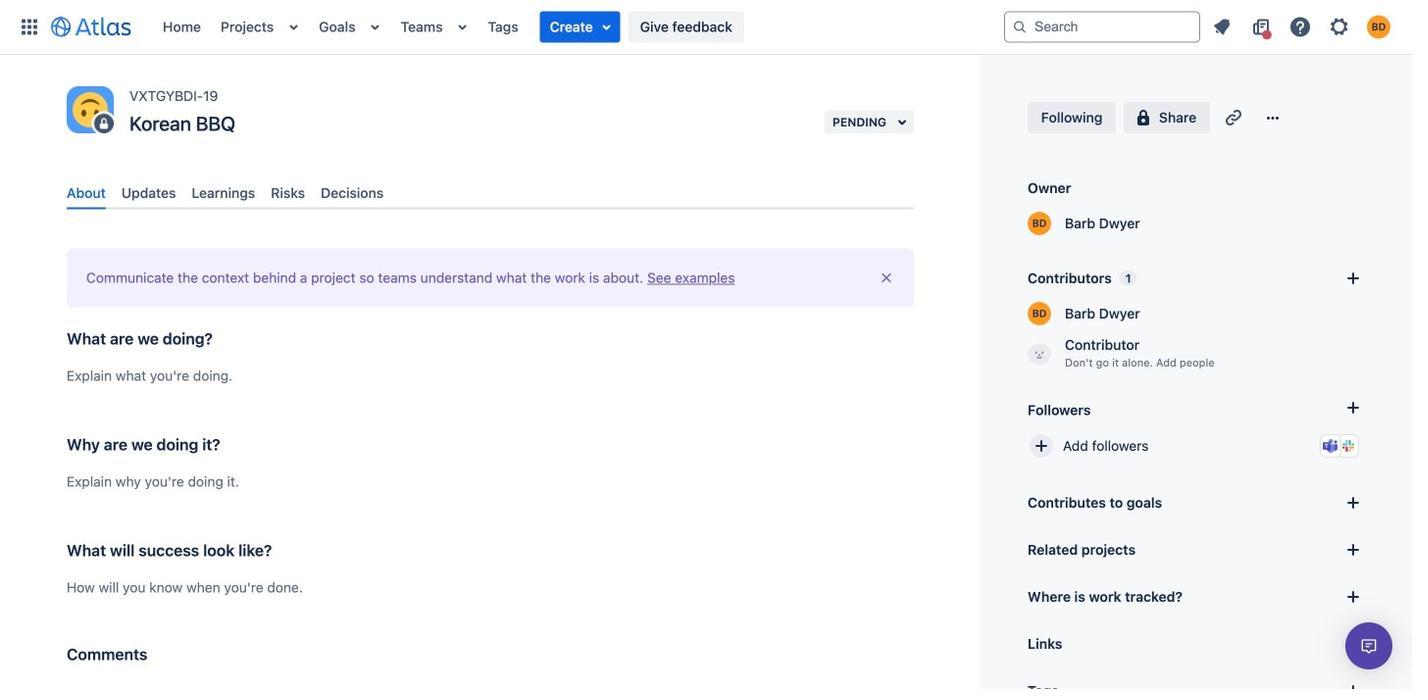 Task type: describe. For each thing, give the bounding box(es) containing it.
Search field
[[1004, 11, 1200, 43]]

slack logo showing nan channels are connected to this project image
[[1341, 438, 1356, 454]]

msteams logo showing  channels are connected to this project image
[[1323, 438, 1339, 454]]

switch to... image
[[18, 15, 41, 39]]

1 horizontal spatial list
[[1204, 11, 1400, 43]]

help image
[[1289, 15, 1312, 39]]

account image
[[1367, 15, 1391, 39]]

close banner image
[[879, 270, 894, 286]]

top element
[[12, 0, 1004, 54]]



Task type: vqa. For each thing, say whether or not it's contained in the screenshot.
the Nature image
no



Task type: locate. For each thing, give the bounding box(es) containing it.
None search field
[[1004, 11, 1200, 43]]

list item
[[540, 11, 620, 43]]

add a follower image
[[1342, 396, 1365, 420]]

0 horizontal spatial list
[[153, 0, 1004, 54]]

notifications image
[[1210, 15, 1234, 39]]

add follower image
[[1030, 434, 1053, 458]]

list
[[153, 0, 1004, 54], [1204, 11, 1400, 43]]

banner
[[0, 0, 1412, 55]]

add tag image
[[1342, 680, 1365, 689]]

tab list
[[59, 177, 922, 210]]

search image
[[1012, 19, 1028, 35]]

list item inside list
[[540, 11, 620, 43]]

settings image
[[1328, 15, 1351, 39]]



